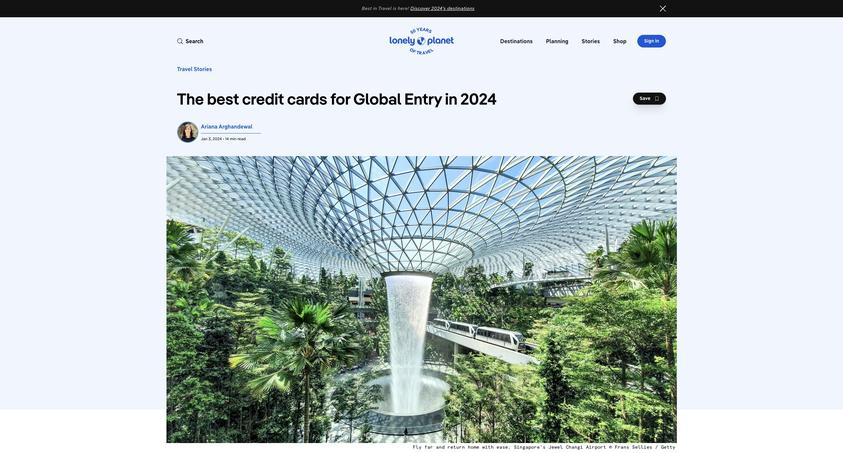 Task type: describe. For each thing, give the bounding box(es) containing it.
fly far and return home with ease; singapore's jewel changi airport © frans sellies / getty
[[413, 445, 676, 450]]

sellies
[[632, 445, 653, 450]]

frans
[[615, 445, 629, 450]]

entry
[[405, 88, 442, 109]]

1 vertical spatial travel
[[177, 66, 193, 72]]

dismiss banner image
[[660, 5, 666, 12]]

cards
[[287, 88, 327, 109]]

shop link
[[611, 24, 629, 59]]

ariana arghandewal link
[[201, 123, 253, 130]]

save
[[640, 95, 651, 101]]

changi
[[566, 445, 583, 450]]

discover
[[411, 5, 430, 11]]

the best credit cards for global entry in 2024
[[177, 88, 497, 109]]

jewel
[[549, 445, 563, 450]]

best
[[207, 88, 239, 109]]

search
[[186, 38, 203, 45]]

planning link
[[544, 24, 571, 59]]

0 vertical spatial stories
[[582, 38, 600, 45]]

credit
[[242, 88, 284, 109]]

with
[[482, 445, 494, 450]]

in for best
[[373, 5, 377, 11]]

travel stories
[[177, 66, 212, 72]]

best
[[362, 5, 372, 11]]

3,
[[209, 136, 212, 141]]

0 vertical spatial 2024
[[461, 88, 497, 109]]

•
[[223, 136, 224, 141]]

©
[[609, 445, 612, 450]]

ease;
[[497, 445, 511, 450]]

global
[[354, 88, 401, 109]]

singapore's
[[514, 445, 546, 450]]

arghandewal
[[219, 123, 253, 130]]

the
[[177, 88, 204, 109]]

min
[[230, 136, 237, 141]]

destinations link
[[498, 24, 536, 59]]



Task type: locate. For each thing, give the bounding box(es) containing it.
travel down search button
[[177, 66, 193, 72]]

is
[[393, 5, 397, 11]]

ariana
[[201, 123, 218, 130]]

lonely planet homepage image
[[390, 27, 454, 56]]

for
[[330, 88, 350, 109]]

best in travel is here! discover 2024's destinations
[[362, 5, 475, 11]]

1 horizontal spatial in
[[445, 88, 458, 109]]

search button
[[177, 37, 203, 45]]

in for sign
[[655, 38, 659, 44]]

0 horizontal spatial 2024
[[213, 136, 222, 141]]

0 vertical spatial in
[[373, 5, 377, 11]]

0 horizontal spatial stories
[[194, 66, 212, 72]]

travel
[[378, 5, 392, 11], [177, 66, 193, 72]]

sign
[[644, 38, 654, 44]]

read
[[238, 136, 246, 141]]

stories link
[[579, 24, 603, 59]]

return
[[448, 445, 465, 450]]

1 horizontal spatial 2024
[[461, 88, 497, 109]]

0 horizontal spatial in
[[373, 5, 377, 11]]

1 vertical spatial 2024
[[213, 136, 222, 141]]

in
[[373, 5, 377, 11], [655, 38, 659, 44], [445, 88, 458, 109]]

and
[[436, 445, 445, 450]]

stories
[[582, 38, 600, 45], [194, 66, 212, 72]]

far
[[425, 445, 433, 450]]

stories down "search" at the top left
[[194, 66, 212, 72]]

14
[[225, 136, 229, 141]]

shop
[[614, 38, 627, 45]]

airport
[[586, 445, 606, 450]]

in right sign
[[655, 38, 659, 44]]

travel left is
[[378, 5, 392, 11]]

1 vertical spatial in
[[655, 38, 659, 44]]

2024's
[[431, 5, 446, 11]]

sign in
[[644, 38, 659, 44]]

jan 3, 2024 • 14 min read
[[201, 136, 246, 141]]

1 vertical spatial stories
[[194, 66, 212, 72]]

destinations
[[447, 5, 475, 11]]

stories left shop "link"
[[582, 38, 600, 45]]

2024
[[461, 88, 497, 109], [213, 136, 222, 141]]

2 vertical spatial in
[[445, 88, 458, 109]]

2 horizontal spatial in
[[655, 38, 659, 44]]

home
[[468, 445, 479, 450]]

discover 2024's destinations link
[[411, 5, 475, 11]]

jan
[[201, 136, 208, 141]]

travel stories link
[[177, 66, 212, 72]]

getty
[[661, 445, 676, 450]]

save link
[[633, 92, 666, 105]]

ariana arghandewal
[[201, 123, 253, 130]]

0 vertical spatial travel
[[378, 5, 392, 11]]

planning
[[546, 38, 569, 45]]

in right entry
[[445, 88, 458, 109]]

0 horizontal spatial travel
[[177, 66, 193, 72]]

/
[[655, 445, 658, 450]]

rain vortex, the world's tallest indoor waterfall at jewel changi airport (singapore) - stock photo
the rain vortex is an indoor waterfall in jewel changi airport, singapore, which was opened in april 2019. it is the world's largest indoor waterfall at 40 metres (130 ft) in height and surrounded by a four-storey terraced forest.
© frans sellies / getty image
[[166, 156, 677, 443]]

destinations
[[500, 38, 533, 45]]

fly
[[413, 445, 422, 450]]

in right best
[[373, 5, 377, 11]]

here!
[[398, 5, 409, 11]]

sign in link
[[637, 35, 666, 47]]

1 horizontal spatial travel
[[378, 5, 392, 11]]

ariana arghandewal image
[[177, 122, 198, 143]]

1 horizontal spatial stories
[[582, 38, 600, 45]]



Task type: vqa. For each thing, say whether or not it's contained in the screenshot.
here,
no



